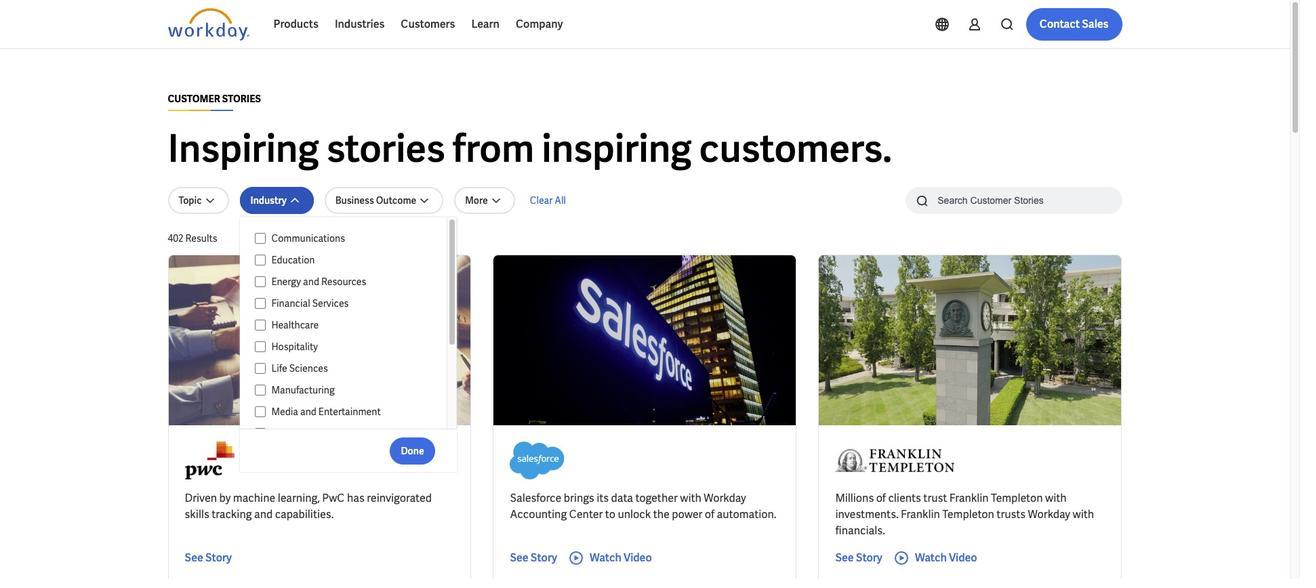 Task type: locate. For each thing, give the bounding box(es) containing it.
all
[[555, 195, 566, 207]]

financial services
[[272, 298, 349, 310]]

customers
[[401, 17, 455, 31]]

1 vertical spatial templeton
[[943, 508, 995, 522]]

and inside the energy and resources link
[[303, 276, 319, 288]]

see down accounting
[[510, 551, 529, 566]]

workday
[[704, 492, 746, 506], [1028, 508, 1071, 522]]

2 horizontal spatial see story link
[[836, 551, 883, 567]]

watch video down to
[[590, 551, 652, 566]]

see story link down financials.
[[836, 551, 883, 567]]

1 vertical spatial franklin
[[901, 508, 940, 522]]

0 vertical spatial and
[[303, 276, 319, 288]]

0 vertical spatial franklin
[[950, 492, 989, 506]]

inspiring
[[542, 124, 692, 174]]

millions of clients trust franklin templeton with investments. franklin templeton trusts workday with financials.
[[836, 492, 1095, 538]]

story down accounting
[[531, 551, 557, 566]]

1 watch video from the left
[[590, 551, 652, 566]]

workday up automation.
[[704, 492, 746, 506]]

contact sales
[[1040, 17, 1109, 31]]

0 horizontal spatial watch
[[590, 551, 622, 566]]

done
[[401, 445, 424, 457]]

pwc
[[322, 492, 345, 506]]

together
[[636, 492, 678, 506]]

templeton up trusts
[[991, 492, 1043, 506]]

0 vertical spatial of
[[877, 492, 886, 506]]

salesforce.com image
[[510, 442, 565, 480]]

2 story from the left
[[531, 551, 557, 566]]

see down financials.
[[836, 551, 854, 566]]

None checkbox
[[255, 233, 266, 245], [255, 341, 266, 353], [255, 363, 266, 375], [255, 384, 266, 397], [255, 406, 266, 418], [255, 428, 266, 440], [255, 233, 266, 245], [255, 341, 266, 353], [255, 363, 266, 375], [255, 384, 266, 397], [255, 406, 266, 418], [255, 428, 266, 440]]

story
[[205, 551, 232, 566], [531, 551, 557, 566], [856, 551, 883, 566]]

done button
[[390, 438, 435, 465]]

1 vertical spatial and
[[300, 406, 317, 418]]

1 horizontal spatial see story link
[[510, 551, 557, 567]]

2 watch from the left
[[915, 551, 947, 566]]

story down financials.
[[856, 551, 883, 566]]

1 watch from the left
[[590, 551, 622, 566]]

1 horizontal spatial see
[[510, 551, 529, 566]]

2 see story from the left
[[510, 551, 557, 566]]

education
[[272, 254, 315, 266]]

watch down to
[[590, 551, 622, 566]]

and up financial services
[[303, 276, 319, 288]]

products
[[274, 17, 319, 31]]

1 horizontal spatial video
[[949, 551, 978, 566]]

0 horizontal spatial of
[[705, 508, 715, 522]]

and
[[303, 276, 319, 288], [300, 406, 317, 418], [254, 508, 273, 522]]

0 horizontal spatial see story
[[185, 551, 232, 566]]

pricewaterhousecoopers global licensing services corporation (pwc) image
[[185, 442, 235, 480]]

and inside media and entertainment link
[[300, 406, 317, 418]]

1 see story link from the left
[[185, 551, 232, 567]]

company button
[[508, 8, 571, 41]]

and down machine
[[254, 508, 273, 522]]

data
[[611, 492, 633, 506]]

story down tracking
[[205, 551, 232, 566]]

2 horizontal spatial story
[[856, 551, 883, 566]]

templeton down trust
[[943, 508, 995, 522]]

0 horizontal spatial watch video
[[590, 551, 652, 566]]

1 horizontal spatial watch
[[915, 551, 947, 566]]

watch video link down millions of clients trust franklin templeton with investments. franklin templeton trusts workday with financials.
[[894, 551, 978, 567]]

2 see from the left
[[510, 551, 529, 566]]

video down millions of clients trust franklin templeton with investments. franklin templeton trusts workday with financials.
[[949, 551, 978, 566]]

watch video for templeton
[[915, 551, 978, 566]]

driven
[[185, 492, 217, 506]]

see for salesforce brings its data together with workday accounting center to unlock the power of automation.
[[510, 551, 529, 566]]

life
[[272, 363, 287, 375]]

and down manufacturing
[[300, 406, 317, 418]]

and for resources
[[303, 276, 319, 288]]

2 horizontal spatial see story
[[836, 551, 883, 566]]

0 horizontal spatial see story link
[[185, 551, 232, 567]]

life sciences
[[272, 363, 328, 375]]

None checkbox
[[255, 254, 266, 266], [255, 276, 266, 288], [255, 298, 266, 310], [255, 319, 266, 332], [255, 254, 266, 266], [255, 276, 266, 288], [255, 298, 266, 310], [255, 319, 266, 332]]

1 horizontal spatial watch video
[[915, 551, 978, 566]]

nonprofit link
[[266, 426, 434, 442]]

0 horizontal spatial see
[[185, 551, 203, 566]]

inspiring
[[168, 124, 319, 174]]

salesforce brings its data together with workday accounting center to unlock the power of automation.
[[510, 492, 777, 522]]

0 vertical spatial workday
[[704, 492, 746, 506]]

see
[[185, 551, 203, 566], [510, 551, 529, 566], [836, 551, 854, 566]]

1 horizontal spatial workday
[[1028, 508, 1071, 522]]

3 see story link from the left
[[836, 551, 883, 567]]

franklin templeton companies, llc image
[[836, 442, 955, 480]]

clear all
[[530, 195, 566, 207]]

industry button
[[240, 187, 314, 214]]

video for to
[[624, 551, 652, 566]]

industries
[[335, 17, 385, 31]]

workday inside millions of clients trust franklin templeton with investments. franklin templeton trusts workday with financials.
[[1028, 508, 1071, 522]]

watch
[[590, 551, 622, 566], [915, 551, 947, 566]]

hospitality
[[272, 341, 318, 353]]

1 horizontal spatial story
[[531, 551, 557, 566]]

3 story from the left
[[856, 551, 883, 566]]

company
[[516, 17, 563, 31]]

2 vertical spatial and
[[254, 508, 273, 522]]

2 see story link from the left
[[510, 551, 557, 567]]

by
[[219, 492, 231, 506]]

1 horizontal spatial watch video link
[[894, 551, 978, 567]]

entertainment
[[319, 406, 381, 418]]

video down unlock
[[624, 551, 652, 566]]

1 video from the left
[[624, 551, 652, 566]]

1 horizontal spatial with
[[1046, 492, 1067, 506]]

clear
[[530, 195, 553, 207]]

trust
[[924, 492, 948, 506]]

1 watch video link from the left
[[568, 551, 652, 567]]

1 horizontal spatial franklin
[[950, 492, 989, 506]]

with
[[680, 492, 702, 506], [1046, 492, 1067, 506], [1073, 508, 1095, 522]]

see story link down accounting
[[510, 551, 557, 567]]

business
[[335, 195, 374, 207]]

watch down millions of clients trust franklin templeton with investments. franklin templeton trusts workday with financials.
[[915, 551, 947, 566]]

0 vertical spatial templeton
[[991, 492, 1043, 506]]

see story link down skills
[[185, 551, 232, 567]]

watch video
[[590, 551, 652, 566], [915, 551, 978, 566]]

2 horizontal spatial see
[[836, 551, 854, 566]]

workday inside salesforce brings its data together with workday accounting center to unlock the power of automation.
[[704, 492, 746, 506]]

center
[[569, 508, 603, 522]]

3 see story from the left
[[836, 551, 883, 566]]

outcome
[[376, 195, 416, 207]]

communications
[[272, 233, 345, 245]]

watch video link down to
[[568, 551, 652, 567]]

see story for salesforce brings its data together with workday accounting center to unlock the power of automation.
[[510, 551, 557, 566]]

franklin
[[950, 492, 989, 506], [901, 508, 940, 522]]

0 horizontal spatial workday
[[704, 492, 746, 506]]

of up the investments.
[[877, 492, 886, 506]]

of right power
[[705, 508, 715, 522]]

see story down accounting
[[510, 551, 557, 566]]

customers button
[[393, 8, 463, 41]]

watch video down millions of clients trust franklin templeton with investments. franklin templeton trusts workday with financials.
[[915, 551, 978, 566]]

1 vertical spatial of
[[705, 508, 715, 522]]

see down skills
[[185, 551, 203, 566]]

life sciences link
[[266, 361, 434, 377]]

0 horizontal spatial video
[[624, 551, 652, 566]]

2 watch video from the left
[[915, 551, 978, 566]]

video for templeton
[[949, 551, 978, 566]]

see story down skills
[[185, 551, 232, 566]]

customer
[[168, 93, 220, 105]]

video
[[624, 551, 652, 566], [949, 551, 978, 566]]

Search Customer Stories text field
[[930, 189, 1096, 212]]

workday right trusts
[[1028, 508, 1071, 522]]

story for millions of clients trust franklin templeton with investments. franklin templeton trusts workday with financials.
[[856, 551, 883, 566]]

manufacturing
[[272, 384, 335, 397]]

1 horizontal spatial of
[[877, 492, 886, 506]]

3 see from the left
[[836, 551, 854, 566]]

manufacturing link
[[266, 382, 434, 399]]

see story for millions of clients trust franklin templeton with investments. franklin templeton trusts workday with financials.
[[836, 551, 883, 566]]

0 horizontal spatial watch video link
[[568, 551, 652, 567]]

contact sales link
[[1026, 8, 1123, 41]]

1 horizontal spatial see story
[[510, 551, 557, 566]]

2 watch video link from the left
[[894, 551, 978, 567]]

see story down financials.
[[836, 551, 883, 566]]

and inside driven by machine learning, pwc has reinvigorated skills tracking and capabilities.
[[254, 508, 273, 522]]

media and entertainment
[[272, 406, 381, 418]]

franklin right trust
[[950, 492, 989, 506]]

go to the homepage image
[[168, 8, 249, 41]]

learn button
[[463, 8, 508, 41]]

0 horizontal spatial story
[[205, 551, 232, 566]]

0 horizontal spatial with
[[680, 492, 702, 506]]

franklin down trust
[[901, 508, 940, 522]]

2 video from the left
[[949, 551, 978, 566]]

1 vertical spatial workday
[[1028, 508, 1071, 522]]

see story
[[185, 551, 232, 566], [510, 551, 557, 566], [836, 551, 883, 566]]



Task type: describe. For each thing, give the bounding box(es) containing it.
watch for franklin
[[915, 551, 947, 566]]

driven by machine learning, pwc has reinvigorated skills tracking and capabilities.
[[185, 492, 432, 522]]

see story link for salesforce brings its data together with workday accounting center to unlock the power of automation.
[[510, 551, 557, 567]]

energy
[[272, 276, 301, 288]]

clients
[[889, 492, 922, 506]]

communications link
[[266, 231, 434, 247]]

machine
[[233, 492, 276, 506]]

stories
[[327, 124, 445, 174]]

business outcome button
[[325, 187, 444, 214]]

sales
[[1082, 17, 1109, 31]]

of inside millions of clients trust franklin templeton with investments. franklin templeton trusts workday with financials.
[[877, 492, 886, 506]]

millions
[[836, 492, 874, 506]]

financials.
[[836, 524, 885, 538]]

1 story from the left
[[205, 551, 232, 566]]

topic
[[179, 195, 202, 207]]

resources
[[321, 276, 366, 288]]

learn
[[472, 17, 500, 31]]

contact
[[1040, 17, 1080, 31]]

has
[[347, 492, 365, 506]]

clear all button
[[526, 187, 570, 214]]

more
[[465, 195, 488, 207]]

the
[[653, 508, 670, 522]]

services
[[312, 298, 349, 310]]

financial
[[272, 298, 310, 310]]

education link
[[266, 252, 434, 269]]

automation.
[[717, 508, 777, 522]]

industry
[[251, 195, 287, 207]]

stories
[[222, 93, 261, 105]]

nonprofit
[[272, 428, 313, 440]]

healthcare
[[272, 319, 319, 332]]

trusts
[[997, 508, 1026, 522]]

financial services link
[[266, 296, 434, 312]]

unlock
[[618, 508, 651, 522]]

products button
[[265, 8, 327, 41]]

skills
[[185, 508, 209, 522]]

media
[[272, 406, 298, 418]]

energy and resources
[[272, 276, 366, 288]]

results
[[185, 233, 217, 245]]

capabilities.
[[275, 508, 334, 522]]

to
[[605, 508, 616, 522]]

business outcome
[[335, 195, 416, 207]]

hospitality link
[[266, 339, 434, 355]]

industries button
[[327, 8, 393, 41]]

watch for center
[[590, 551, 622, 566]]

from
[[453, 124, 534, 174]]

watch video link for franklin
[[894, 551, 978, 567]]

2 horizontal spatial with
[[1073, 508, 1095, 522]]

media and entertainment link
[[266, 404, 434, 420]]

402
[[168, 233, 183, 245]]

story for salesforce brings its data together with workday accounting center to unlock the power of automation.
[[531, 551, 557, 566]]

and for entertainment
[[300, 406, 317, 418]]

reinvigorated
[[367, 492, 432, 506]]

of inside salesforce brings its data together with workday accounting center to unlock the power of automation.
[[705, 508, 715, 522]]

customer stories
[[168, 93, 261, 105]]

inspiring stories from inspiring customers.
[[168, 124, 892, 174]]

customers.
[[699, 124, 892, 174]]

tracking
[[212, 508, 252, 522]]

healthcare link
[[266, 317, 434, 334]]

sciences
[[289, 363, 328, 375]]

its
[[597, 492, 609, 506]]

energy and resources link
[[266, 274, 434, 290]]

brings
[[564, 492, 595, 506]]

topic button
[[168, 187, 229, 214]]

watch video link for center
[[568, 551, 652, 567]]

see story link for millions of clients trust franklin templeton with investments. franklin templeton trusts workday with financials.
[[836, 551, 883, 567]]

1 see story from the left
[[185, 551, 232, 566]]

more button
[[454, 187, 515, 214]]

salesforce
[[510, 492, 562, 506]]

0 horizontal spatial franklin
[[901, 508, 940, 522]]

402 results
[[168, 233, 217, 245]]

see for millions of clients trust franklin templeton with investments. franklin templeton trusts workday with financials.
[[836, 551, 854, 566]]

power
[[672, 508, 703, 522]]

watch video for to
[[590, 551, 652, 566]]

accounting
[[510, 508, 567, 522]]

learning,
[[278, 492, 320, 506]]

investments.
[[836, 508, 899, 522]]

1 see from the left
[[185, 551, 203, 566]]

with inside salesforce brings its data together with workday accounting center to unlock the power of automation.
[[680, 492, 702, 506]]



Task type: vqa. For each thing, say whether or not it's contained in the screenshot.
Contact
yes



